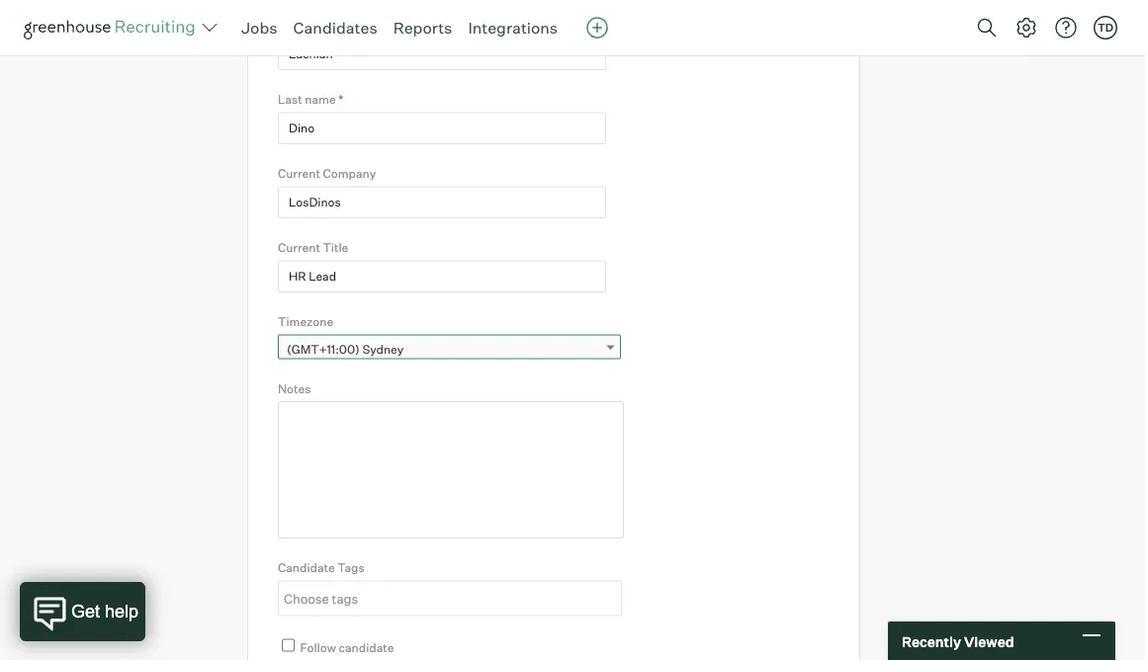 Task type: locate. For each thing, give the bounding box(es) containing it.
name right the first
[[306, 18, 337, 33]]

notes
[[278, 381, 311, 396]]

None text field
[[278, 112, 607, 144], [278, 261, 607, 293], [278, 112, 607, 144], [278, 261, 607, 293]]

* for first name *
[[340, 18, 345, 33]]

Notes text field
[[278, 402, 624, 539]]

td button
[[1094, 16, 1118, 40]]

current left title
[[278, 240, 320, 255]]

current
[[278, 166, 320, 181], [278, 240, 320, 255]]

1 vertical spatial current
[[278, 240, 320, 255]]

2 current from the top
[[278, 240, 320, 255]]

0 vertical spatial *
[[340, 18, 345, 33]]

tags
[[338, 561, 365, 576]]

name
[[306, 18, 337, 33], [305, 92, 336, 107]]

1 vertical spatial name
[[305, 92, 336, 107]]

None text field
[[278, 38, 607, 70], [278, 187, 607, 219], [279, 583, 616, 615], [278, 38, 607, 70], [278, 187, 607, 219], [279, 583, 616, 615]]

*
[[340, 18, 345, 33], [339, 92, 344, 107]]

candidate
[[278, 561, 335, 576]]

integrations link
[[468, 18, 558, 38]]

* right the first
[[340, 18, 345, 33]]

1 current from the top
[[278, 166, 320, 181]]

* right last
[[339, 92, 344, 107]]

sydney
[[363, 342, 404, 357]]

reports link
[[393, 18, 453, 38]]

1 vertical spatial *
[[339, 92, 344, 107]]

first
[[278, 18, 304, 33]]

current left company
[[278, 166, 320, 181]]

first name *
[[278, 18, 345, 33]]

* for last name *
[[339, 92, 344, 107]]

name right last
[[305, 92, 336, 107]]

0 vertical spatial current
[[278, 166, 320, 181]]

integrations
[[468, 18, 558, 38]]

current title
[[278, 240, 349, 255]]

jobs link
[[241, 18, 278, 38]]

name for last
[[305, 92, 336, 107]]

last name *
[[278, 92, 344, 107]]

last
[[278, 92, 302, 107]]

0 vertical spatial name
[[306, 18, 337, 33]]



Task type: vqa. For each thing, say whether or not it's contained in the screenshot.
top Garcia
no



Task type: describe. For each thing, give the bounding box(es) containing it.
timezone
[[278, 314, 334, 329]]

current for current company
[[278, 166, 320, 181]]

candidates link
[[293, 18, 378, 38]]

search image
[[976, 16, 999, 40]]

follow
[[300, 641, 336, 655]]

title
[[323, 240, 349, 255]]

jobs
[[241, 18, 278, 38]]

current company
[[278, 166, 376, 181]]

(gmt+11:00) sydney link
[[278, 335, 621, 363]]

recently
[[902, 634, 962, 651]]

recently viewed
[[902, 634, 1015, 651]]

company
[[323, 166, 376, 181]]

viewed
[[965, 634, 1015, 651]]

td button
[[1090, 12, 1122, 44]]

name for first
[[306, 18, 337, 33]]

current for current title
[[278, 240, 320, 255]]

(gmt+11:00) sydney
[[287, 342, 404, 357]]

candidate
[[339, 641, 394, 655]]

greenhouse recruiting image
[[24, 16, 202, 40]]

candidate tags
[[278, 561, 365, 576]]

reports
[[393, 18, 453, 38]]

candidates
[[293, 18, 378, 38]]

(gmt+11:00)
[[287, 342, 360, 357]]

follow candidate
[[300, 641, 394, 655]]

td
[[1098, 21, 1114, 34]]

Follow candidate checkbox
[[282, 640, 295, 652]]

configure image
[[1015, 16, 1039, 40]]



